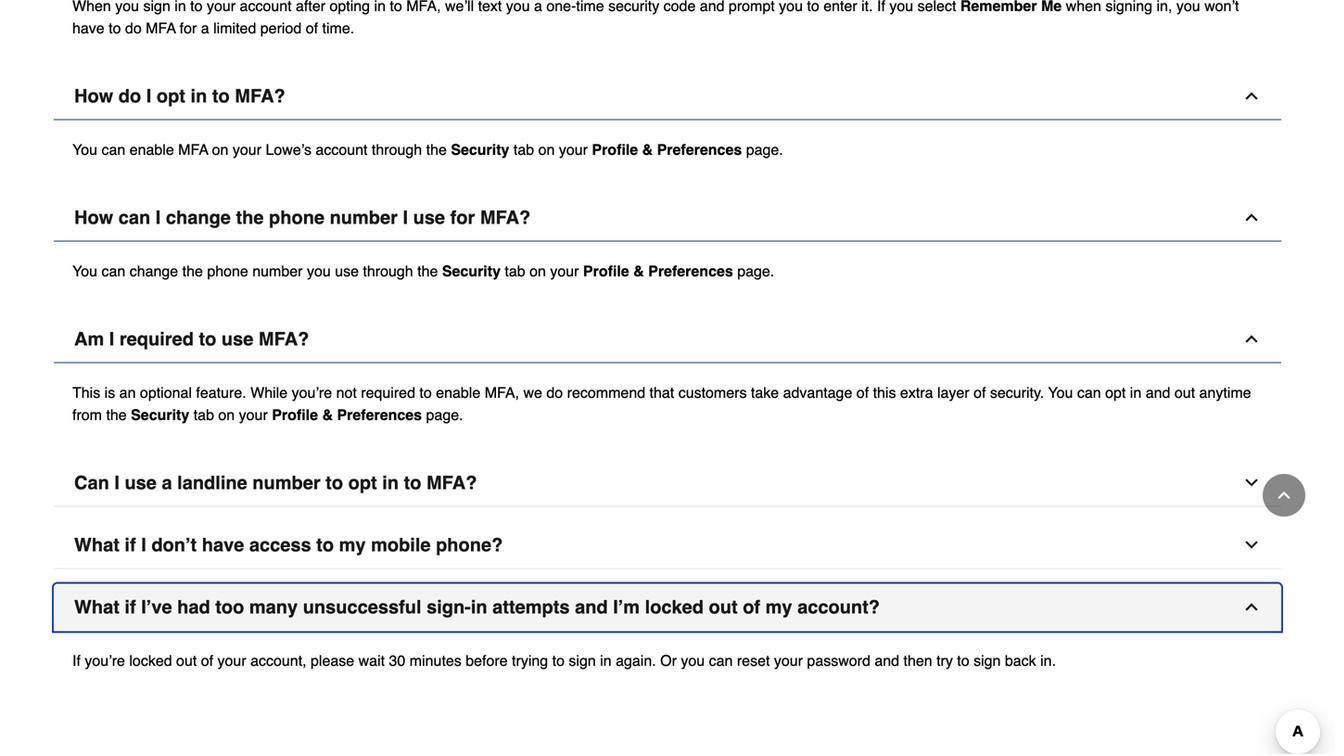 Task type: vqa. For each thing, say whether or not it's contained in the screenshot.
: on the bottom right
no



Task type: describe. For each thing, give the bounding box(es) containing it.
am i required to use mfa?
[[74, 328, 309, 350]]

if you're locked out of your account, please wait 30 minutes before trying to sign in again. or you can reset your password and then try to sign back in.
[[72, 652, 1056, 669]]

wait
[[359, 652, 385, 669]]

a inside button
[[162, 472, 172, 493]]

how can i change the phone number i use for mfa? button
[[54, 194, 1282, 242]]

number for to
[[253, 472, 321, 493]]

advantage
[[783, 384, 853, 401]]

feature.
[[196, 384, 246, 401]]

extra
[[900, 384, 933, 401]]

you for how do i opt in to mfa?
[[72, 141, 97, 158]]

in,
[[1157, 0, 1173, 14]]

mfa? inside 'how can i change the phone number i use for mfa?' button
[[480, 207, 531, 228]]

i've
[[141, 596, 172, 618]]

trying
[[512, 652, 548, 669]]

use inside am i required to use mfa? button
[[222, 328, 254, 350]]

mfa? inside am i required to use mfa? button
[[259, 328, 309, 350]]

2 vertical spatial tab
[[194, 406, 214, 423]]

again.
[[616, 652, 656, 669]]

0 horizontal spatial you're
[[85, 652, 125, 669]]

have inside when signing in, you won't have to do mfa for a limited period of time.
[[72, 19, 105, 37]]

access
[[249, 534, 311, 556]]

0 horizontal spatial out
[[176, 652, 197, 669]]

2 vertical spatial preferences
[[337, 406, 422, 423]]

2 vertical spatial profile
[[272, 406, 318, 423]]

of inside when signing in, you won't have to do mfa for a limited period of time.
[[306, 19, 318, 37]]

for for mfa
[[180, 19, 197, 37]]

a inside when signing in, you won't have to do mfa for a limited period of time.
[[201, 19, 209, 37]]

profile for how do i opt in to mfa?
[[592, 141, 638, 158]]

limited
[[213, 19, 256, 37]]

out inside this is an optional feature. while you're not required to enable mfa, we do recommend that customers take advantage of this extra layer of security. you can opt in and out anytime from the
[[1175, 384, 1196, 401]]

use down how can i change the phone number i use for mfa?
[[335, 262, 359, 280]]

account
[[316, 141, 368, 158]]

of left this
[[857, 384, 869, 401]]

unsuccessful
[[303, 596, 422, 618]]

my inside button
[[339, 534, 366, 556]]

what for what if i don't have access to my mobile phone?
[[74, 534, 120, 556]]

scroll to top element
[[1263, 474, 1306, 517]]

required inside button
[[120, 328, 194, 350]]

can inside this is an optional feature. while you're not required to enable mfa, we do recommend that customers take advantage of this extra layer of security. you can opt in and out anytime from the
[[1078, 384, 1101, 401]]

enable inside this is an optional feature. while you're not required to enable mfa, we do recommend that customers take advantage of this extra layer of security. you can opt in and out anytime from the
[[436, 384, 481, 401]]

chevron up image for what if i've had too many unsuccessful sign-in attempts and i'm locked out of my account?
[[1243, 598, 1261, 616]]

am
[[74, 328, 104, 350]]

and inside what if i've had too many unsuccessful sign-in attempts and i'm locked out of my account? button
[[575, 596, 608, 618]]

security tab on your profile & preferences page.
[[131, 406, 463, 423]]

how for how do i opt in to mfa?
[[74, 85, 113, 107]]

security for how do i opt in to mfa?
[[451, 141, 510, 158]]

to inside this is an optional feature. while you're not required to enable mfa, we do recommend that customers take advantage of this extra layer of security. you can opt in and out anytime from the
[[420, 384, 432, 401]]

you inside when signing in, you won't have to do mfa for a limited period of time.
[[1177, 0, 1201, 14]]

before
[[466, 652, 508, 669]]

if for i
[[125, 534, 136, 556]]

phone inside button
[[269, 207, 325, 228]]

is
[[104, 384, 115, 401]]

number inside button
[[330, 207, 398, 228]]

the inside this is an optional feature. while you're not required to enable mfa, we do recommend that customers take advantage of this extra layer of security. you can opt in and out anytime from the
[[106, 406, 127, 423]]

you inside this is an optional feature. while you're not required to enable mfa, we do recommend that customers take advantage of this extra layer of security. you can opt in and out anytime from the
[[1049, 384, 1073, 401]]

1 horizontal spatial mfa
[[178, 141, 208, 158]]

have inside button
[[202, 534, 244, 556]]

2 vertical spatial &
[[322, 406, 333, 423]]

i'm
[[613, 596, 640, 618]]

chevron down image
[[1243, 473, 1261, 492]]

phone?
[[436, 534, 503, 556]]

2 vertical spatial security
[[131, 406, 189, 423]]

use inside 'how can i change the phone number i use for mfa?' button
[[413, 207, 445, 228]]

then
[[904, 652, 933, 669]]

of inside button
[[743, 596, 761, 618]]

1 vertical spatial you
[[307, 262, 331, 280]]

an
[[119, 384, 136, 401]]

from
[[72, 406, 102, 423]]

we
[[524, 384, 543, 401]]

chevron up image for how do i opt in to mfa?
[[1243, 87, 1261, 105]]

am i required to use mfa? button
[[54, 316, 1282, 363]]

do inside button
[[119, 85, 141, 107]]

how do i opt in to mfa? button
[[54, 73, 1282, 120]]

0 vertical spatial enable
[[130, 141, 174, 158]]

period
[[260, 19, 302, 37]]

not
[[336, 384, 357, 401]]

had
[[177, 596, 210, 618]]

security for how can i change the phone number i use for mfa?
[[442, 262, 501, 280]]

what if i've had too many unsuccessful sign-in attempts and i'm locked out of my account?
[[74, 596, 880, 618]]

30
[[389, 652, 406, 669]]

in inside this is an optional feature. while you're not required to enable mfa, we do recommend that customers take advantage of this extra layer of security. you can opt in and out anytime from the
[[1130, 384, 1142, 401]]

password
[[807, 652, 871, 669]]

time.
[[322, 19, 354, 37]]

the inside button
[[236, 207, 264, 228]]

sign-
[[427, 596, 471, 618]]

chevron up image for am i required to use mfa?
[[1243, 330, 1261, 348]]

while
[[251, 384, 288, 401]]

that
[[650, 384, 674, 401]]

you can change the phone number you use through the security tab on your profile & preferences page.
[[72, 262, 775, 280]]

out inside button
[[709, 596, 738, 618]]

don't
[[151, 534, 197, 556]]

change inside button
[[166, 207, 231, 228]]

signing
[[1106, 0, 1153, 14]]

this
[[72, 384, 100, 401]]

can for i
[[119, 207, 150, 228]]

lowe's
[[266, 141, 312, 158]]

preferences for how do i opt in to mfa?
[[657, 141, 742, 158]]



Task type: locate. For each thing, give the bounding box(es) containing it.
use up feature.
[[222, 328, 254, 350]]

1 vertical spatial tab
[[505, 262, 526, 280]]

this
[[873, 384, 896, 401]]

recommend
[[567, 384, 646, 401]]

can
[[102, 141, 125, 158], [119, 207, 150, 228], [102, 262, 125, 280], [1078, 384, 1101, 401], [709, 652, 733, 669]]

0 vertical spatial locked
[[645, 596, 704, 618]]

do inside this is an optional feature. while you're not required to enable mfa, we do recommend that customers take advantage of this extra layer of security. you can opt in and out anytime from the
[[547, 384, 563, 401]]

1 vertical spatial change
[[130, 262, 178, 280]]

opt
[[157, 85, 185, 107], [1106, 384, 1126, 401], [348, 472, 377, 493]]

can i use a landline number to opt in to mfa? button
[[54, 460, 1282, 507]]

0 vertical spatial how
[[74, 85, 113, 107]]

1 vertical spatial a
[[162, 472, 172, 493]]

enable left mfa,
[[436, 384, 481, 401]]

in
[[191, 85, 207, 107], [1130, 384, 1142, 401], [382, 472, 399, 493], [471, 596, 487, 618], [600, 652, 612, 669]]

required up optional
[[120, 328, 194, 350]]

page. for how can i change the phone number i use for mfa?
[[738, 262, 775, 280]]

take
[[751, 384, 779, 401]]

1 vertical spatial chevron up image
[[1243, 598, 1261, 616]]

for left limited
[[180, 19, 197, 37]]

a
[[201, 19, 209, 37], [162, 472, 172, 493]]

2 if from the top
[[125, 596, 136, 618]]

to inside when signing in, you won't have to do mfa for a limited period of time.
[[109, 19, 121, 37]]

this is an optional feature. while you're not required to enable mfa, we do recommend that customers take advantage of this extra layer of security. you can opt in and out anytime from the
[[72, 384, 1252, 423]]

1 horizontal spatial for
[[450, 207, 475, 228]]

locked inside button
[[645, 596, 704, 618]]

number
[[330, 207, 398, 228], [252, 262, 303, 280], [253, 472, 321, 493]]

you right or in the bottom of the page
[[681, 652, 705, 669]]

number down how can i change the phone number i use for mfa?
[[252, 262, 303, 280]]

you down how can i change the phone number i use for mfa?
[[307, 262, 331, 280]]

0 vertical spatial &
[[642, 141, 653, 158]]

how can i change the phone number i use for mfa?
[[74, 207, 531, 228]]

1 horizontal spatial have
[[202, 534, 244, 556]]

1 vertical spatial &
[[634, 262, 644, 280]]

reset
[[737, 652, 770, 669]]

how inside button
[[74, 85, 113, 107]]

1 vertical spatial locked
[[129, 652, 172, 669]]

0 vertical spatial you're
[[292, 384, 332, 401]]

preferences
[[657, 141, 742, 158], [648, 262, 733, 280], [337, 406, 422, 423]]

if for i've
[[125, 596, 136, 618]]

0 horizontal spatial enable
[[130, 141, 174, 158]]

you're right if
[[85, 652, 125, 669]]

of up reset
[[743, 596, 761, 618]]

the
[[426, 141, 447, 158], [236, 207, 264, 228], [182, 262, 203, 280], [417, 262, 438, 280], [106, 406, 127, 423]]

number down 'account'
[[330, 207, 398, 228]]

do inside when signing in, you won't have to do mfa for a limited period of time.
[[125, 19, 142, 37]]

page. for how do i opt in to mfa?
[[746, 141, 783, 158]]

1 vertical spatial you
[[72, 262, 97, 280]]

0 horizontal spatial have
[[72, 19, 105, 37]]

&
[[642, 141, 653, 158], [634, 262, 644, 280], [322, 406, 333, 423]]

0 vertical spatial number
[[330, 207, 398, 228]]

and inside this is an optional feature. while you're not required to enable mfa, we do recommend that customers take advantage of this extra layer of security. you can opt in and out anytime from the
[[1146, 384, 1171, 401]]

if inside button
[[125, 596, 136, 618]]

0 vertical spatial phone
[[269, 207, 325, 228]]

0 horizontal spatial required
[[120, 328, 194, 350]]

0 vertical spatial security
[[451, 141, 510, 158]]

my left mobile
[[339, 534, 366, 556]]

1 vertical spatial what
[[74, 596, 120, 618]]

1 vertical spatial out
[[709, 596, 738, 618]]

2 vertical spatial and
[[875, 652, 900, 669]]

enable down how do i opt in to mfa?
[[130, 141, 174, 158]]

locked right i'm
[[645, 596, 704, 618]]

0 vertical spatial chevron up image
[[1243, 208, 1261, 227]]

2 vertical spatial opt
[[348, 472, 377, 493]]

for
[[180, 19, 197, 37], [450, 207, 475, 228]]

what up if
[[74, 596, 120, 618]]

of left time. on the left of page
[[306, 19, 318, 37]]

use right can
[[125, 472, 157, 493]]

change
[[166, 207, 231, 228], [130, 262, 178, 280]]

use up you can change the phone number you use through the security tab on your profile & preferences page.
[[413, 207, 445, 228]]

2 chevron up image from the top
[[1243, 598, 1261, 616]]

1 horizontal spatial you
[[681, 652, 705, 669]]

preferences down the how do i opt in to mfa? button
[[657, 141, 742, 158]]

i
[[146, 85, 151, 107], [156, 207, 161, 228], [403, 207, 408, 228], [109, 328, 114, 350], [114, 472, 120, 493], [141, 534, 146, 556]]

0 vertical spatial you
[[72, 141, 97, 158]]

1 horizontal spatial and
[[875, 652, 900, 669]]

1 vertical spatial preferences
[[648, 262, 733, 280]]

2 vertical spatial you
[[1049, 384, 1073, 401]]

if
[[125, 534, 136, 556], [125, 596, 136, 618]]

1 vertical spatial and
[[575, 596, 608, 618]]

my
[[339, 534, 366, 556], [766, 596, 793, 618]]

0 horizontal spatial my
[[339, 534, 366, 556]]

phone
[[269, 207, 325, 228], [207, 262, 248, 280]]

1 vertical spatial my
[[766, 596, 793, 618]]

chevron up image
[[1243, 87, 1261, 105], [1243, 598, 1261, 616]]

1 horizontal spatial a
[[201, 19, 209, 37]]

1 horizontal spatial you're
[[292, 384, 332, 401]]

0 vertical spatial do
[[125, 19, 142, 37]]

& down 'how can i change the phone number i use for mfa?' button
[[634, 262, 644, 280]]

2 horizontal spatial and
[[1146, 384, 1171, 401]]

0 horizontal spatial locked
[[129, 652, 172, 669]]

1 vertical spatial if
[[125, 596, 136, 618]]

& for how do i opt in to mfa?
[[642, 141, 653, 158]]

0 vertical spatial and
[[1146, 384, 1171, 401]]

you
[[72, 141, 97, 158], [72, 262, 97, 280], [1049, 384, 1073, 401]]

0 vertical spatial through
[[372, 141, 422, 158]]

my inside button
[[766, 596, 793, 618]]

chevron up image inside what if i've had too many unsuccessful sign-in attempts and i'm locked out of my account? button
[[1243, 598, 1261, 616]]

mfa,
[[485, 384, 519, 401]]

you're up security tab on your profile & preferences page.
[[292, 384, 332, 401]]

0 vertical spatial page.
[[746, 141, 783, 158]]

on
[[212, 141, 229, 158], [538, 141, 555, 158], [530, 262, 546, 280], [218, 406, 235, 423]]

1 vertical spatial required
[[361, 384, 415, 401]]

optional
[[140, 384, 192, 401]]

sign right trying
[[569, 652, 596, 669]]

or
[[660, 652, 677, 669]]

customers
[[679, 384, 747, 401]]

0 vertical spatial for
[[180, 19, 197, 37]]

use
[[413, 207, 445, 228], [335, 262, 359, 280], [222, 328, 254, 350], [125, 472, 157, 493]]

if inside button
[[125, 534, 136, 556]]

chevron up image inside 'how can i change the phone number i use for mfa?' button
[[1243, 208, 1261, 227]]

1 vertical spatial for
[[450, 207, 475, 228]]

can
[[74, 472, 109, 493]]

you're inside this is an optional feature. while you're not required to enable mfa, we do recommend that customers take advantage of this extra layer of security. you can opt in and out anytime from the
[[292, 384, 332, 401]]

1 horizontal spatial opt
[[348, 472, 377, 493]]

0 horizontal spatial and
[[575, 596, 608, 618]]

what if i don't have access to my mobile phone? button
[[54, 522, 1282, 569]]

locked
[[645, 596, 704, 618], [129, 652, 172, 669]]

what if i've had too many unsuccessful sign-in attempts and i'm locked out of my account? button
[[54, 584, 1282, 631]]

0 vertical spatial you
[[1177, 0, 1201, 14]]

0 vertical spatial chevron up image
[[1243, 87, 1261, 105]]

phone down the lowe's
[[269, 207, 325, 228]]

chevron down image
[[1243, 536, 1261, 554]]

of right "layer"
[[974, 384, 986, 401]]

1 vertical spatial do
[[119, 85, 141, 107]]

2 horizontal spatial out
[[1175, 384, 1196, 401]]

1 vertical spatial enable
[[436, 384, 481, 401]]

and left then
[[875, 652, 900, 669]]

0 vertical spatial out
[[1175, 384, 1196, 401]]

1 horizontal spatial enable
[[436, 384, 481, 401]]

can for change
[[102, 262, 125, 280]]

preferences for how can i change the phone number i use for mfa?
[[648, 262, 733, 280]]

how inside button
[[74, 207, 113, 228]]

out up reset
[[709, 596, 738, 618]]

required inside this is an optional feature. while you're not required to enable mfa, we do recommend that customers take advantage of this extra layer of security. you can opt in and out anytime from the
[[361, 384, 415, 401]]

for for use
[[450, 207, 475, 228]]

0 vertical spatial required
[[120, 328, 194, 350]]

for up you can change the phone number you use through the security tab on your profile & preferences page.
[[450, 207, 475, 228]]

1 horizontal spatial my
[[766, 596, 793, 618]]

0 horizontal spatial opt
[[157, 85, 185, 107]]

required right not
[[361, 384, 415, 401]]

if
[[72, 652, 81, 669]]

2 vertical spatial you
[[681, 652, 705, 669]]

1 vertical spatial chevron up image
[[1243, 330, 1261, 348]]

1 vertical spatial page.
[[738, 262, 775, 280]]

required
[[120, 328, 194, 350], [361, 384, 415, 401]]

what inside button
[[74, 534, 120, 556]]

sign
[[569, 652, 596, 669], [974, 652, 1001, 669]]

mfa? inside can i use a landline number to opt in to mfa? button
[[427, 472, 477, 493]]

0 vertical spatial preferences
[[657, 141, 742, 158]]

1 vertical spatial profile
[[583, 262, 629, 280]]

page.
[[746, 141, 783, 158], [738, 262, 775, 280], [426, 406, 463, 423]]

through for mfa?
[[372, 141, 422, 158]]

minutes
[[410, 652, 462, 669]]

security.
[[990, 384, 1045, 401]]

profile down while
[[272, 406, 318, 423]]

tab for how can i change the phone number i use for mfa?
[[505, 262, 526, 280]]

out left anytime
[[1175, 384, 1196, 401]]

1 how from the top
[[74, 85, 113, 107]]

0 horizontal spatial sign
[[569, 652, 596, 669]]

how
[[74, 85, 113, 107], [74, 207, 113, 228]]

for inside button
[[450, 207, 475, 228]]

preferences down not
[[337, 406, 422, 423]]

back
[[1005, 652, 1037, 669]]

security
[[451, 141, 510, 158], [442, 262, 501, 280], [131, 406, 189, 423]]

can for enable
[[102, 141, 125, 158]]

0 vertical spatial opt
[[157, 85, 185, 107]]

1 vertical spatial mfa
[[178, 141, 208, 158]]

out
[[1175, 384, 1196, 401], [709, 596, 738, 618], [176, 652, 197, 669]]

2 vertical spatial number
[[253, 472, 321, 493]]

you can enable mfa on your lowe's account through the security tab on your profile & preferences page.
[[72, 141, 783, 158]]

1 sign from the left
[[569, 652, 596, 669]]

many
[[249, 596, 298, 618]]

& up the can i use a landline number to opt in to mfa?
[[322, 406, 333, 423]]

and left anytime
[[1146, 384, 1171, 401]]

for inside when signing in, you won't have to do mfa for a limited period of time.
[[180, 19, 197, 37]]

phone up am i required to use mfa?
[[207, 262, 248, 280]]

2 sign from the left
[[974, 652, 1001, 669]]

mfa up how do i opt in to mfa?
[[146, 19, 176, 37]]

0 vertical spatial tab
[[514, 141, 534, 158]]

2 horizontal spatial opt
[[1106, 384, 1126, 401]]

2 vertical spatial out
[[176, 652, 197, 669]]

chevron up image inside the scroll to top element
[[1275, 486, 1294, 505]]

0 vertical spatial a
[[201, 19, 209, 37]]

profile down the how do i opt in to mfa? button
[[592, 141, 638, 158]]

0 vertical spatial mfa
[[146, 19, 176, 37]]

2 what from the top
[[74, 596, 120, 618]]

1 vertical spatial through
[[363, 262, 413, 280]]

1 vertical spatial security
[[442, 262, 501, 280]]

have
[[72, 19, 105, 37], [202, 534, 244, 556]]

if left don't
[[125, 534, 136, 556]]

mfa?
[[235, 85, 285, 107], [480, 207, 531, 228], [259, 328, 309, 350], [427, 472, 477, 493]]

you right in,
[[1177, 0, 1201, 14]]

and left i'm
[[575, 596, 608, 618]]

number up what if i don't have access to my mobile phone?
[[253, 472, 321, 493]]

1 vertical spatial you're
[[85, 652, 125, 669]]

landline
[[177, 472, 247, 493]]

0 horizontal spatial you
[[307, 262, 331, 280]]

a left landline at the bottom left of the page
[[162, 472, 172, 493]]

what for what if i've had too many unsuccessful sign-in attempts and i'm locked out of my account?
[[74, 596, 120, 618]]

chevron up image
[[1243, 208, 1261, 227], [1243, 330, 1261, 348], [1275, 486, 1294, 505]]

my up reset
[[766, 596, 793, 618]]

number for you
[[252, 262, 303, 280]]

profile for how can i change the phone number i use for mfa?
[[583, 262, 629, 280]]

you for how can i change the phone number i use for mfa?
[[72, 262, 97, 280]]

1 vertical spatial number
[[252, 262, 303, 280]]

0 horizontal spatial for
[[180, 19, 197, 37]]

too
[[215, 596, 244, 618]]

what down can
[[74, 534, 120, 556]]

can i use a landline number to opt in to mfa?
[[74, 472, 477, 493]]

account?
[[798, 596, 880, 618]]

of down had
[[201, 652, 213, 669]]

1 horizontal spatial out
[[709, 596, 738, 618]]

use inside can i use a landline number to opt in to mfa? button
[[125, 472, 157, 493]]

won't
[[1205, 0, 1239, 14]]

1 chevron up image from the top
[[1243, 87, 1261, 105]]

mfa
[[146, 19, 176, 37], [178, 141, 208, 158]]

you
[[1177, 0, 1201, 14], [307, 262, 331, 280], [681, 652, 705, 669]]

profile
[[592, 141, 638, 158], [583, 262, 629, 280], [272, 406, 318, 423]]

what inside button
[[74, 596, 120, 618]]

of
[[306, 19, 318, 37], [857, 384, 869, 401], [974, 384, 986, 401], [743, 596, 761, 618], [201, 652, 213, 669]]

a left limited
[[201, 19, 209, 37]]

account,
[[251, 652, 307, 669]]

2 how from the top
[[74, 207, 113, 228]]

1 if from the top
[[125, 534, 136, 556]]

and
[[1146, 384, 1171, 401], [575, 596, 608, 618], [875, 652, 900, 669]]

how do i opt in to mfa?
[[74, 85, 285, 107]]

1 horizontal spatial sign
[[974, 652, 1001, 669]]

1 what from the top
[[74, 534, 120, 556]]

tab
[[514, 141, 534, 158], [505, 262, 526, 280], [194, 406, 214, 423]]

through for number
[[363, 262, 413, 280]]

0 horizontal spatial phone
[[207, 262, 248, 280]]

chevron up image inside the how do i opt in to mfa? button
[[1243, 87, 1261, 105]]

try
[[937, 652, 953, 669]]

when signing in, you won't have to do mfa for a limited period of time.
[[72, 0, 1239, 37]]

what if i don't have access to my mobile phone?
[[74, 534, 503, 556]]

locked down i've
[[129, 652, 172, 669]]

opt inside this is an optional feature. while you're not required to enable mfa, we do recommend that customers take advantage of this extra layer of security. you can opt in and out anytime from the
[[1106, 384, 1126, 401]]

& down the how do i opt in to mfa? button
[[642, 141, 653, 158]]

sign left back
[[974, 652, 1001, 669]]

mobile
[[371, 534, 431, 556]]

0 vertical spatial if
[[125, 534, 136, 556]]

if left i've
[[125, 596, 136, 618]]

mfa? inside the how do i opt in to mfa? button
[[235, 85, 285, 107]]

1 vertical spatial phone
[[207, 262, 248, 280]]

1 horizontal spatial phone
[[269, 207, 325, 228]]

number inside button
[[253, 472, 321, 493]]

chevron up image inside am i required to use mfa? button
[[1243, 330, 1261, 348]]

2 vertical spatial chevron up image
[[1275, 486, 1294, 505]]

1 vertical spatial opt
[[1106, 384, 1126, 401]]

how for how can i change the phone number i use for mfa?
[[74, 207, 113, 228]]

preferences down 'how can i change the phone number i use for mfa?' button
[[648, 262, 733, 280]]

please
[[311, 652, 354, 669]]

& for how can i change the phone number i use for mfa?
[[634, 262, 644, 280]]

out down had
[[176, 652, 197, 669]]

your
[[233, 141, 262, 158], [559, 141, 588, 158], [550, 262, 579, 280], [239, 406, 268, 423], [218, 652, 246, 669], [774, 652, 803, 669]]

1 vertical spatial have
[[202, 534, 244, 556]]

mfa inside when signing in, you won't have to do mfa for a limited period of time.
[[146, 19, 176, 37]]

1 vertical spatial how
[[74, 207, 113, 228]]

tab for how do i opt in to mfa?
[[514, 141, 534, 158]]

when
[[1066, 0, 1102, 14]]

anytime
[[1200, 384, 1252, 401]]

0 vertical spatial profile
[[592, 141, 638, 158]]

in.
[[1041, 652, 1056, 669]]

2 vertical spatial do
[[547, 384, 563, 401]]

attempts
[[493, 596, 570, 618]]

0 vertical spatial what
[[74, 534, 120, 556]]

2 vertical spatial page.
[[426, 406, 463, 423]]

through
[[372, 141, 422, 158], [363, 262, 413, 280]]

profile down 'how can i change the phone number i use for mfa?' button
[[583, 262, 629, 280]]

2 horizontal spatial you
[[1177, 0, 1201, 14]]

mfa down how do i opt in to mfa?
[[178, 141, 208, 158]]

layer
[[938, 384, 970, 401]]

can inside button
[[119, 207, 150, 228]]

0 vertical spatial have
[[72, 19, 105, 37]]

chevron up image for how can i change the phone number i use for mfa?
[[1243, 208, 1261, 227]]



